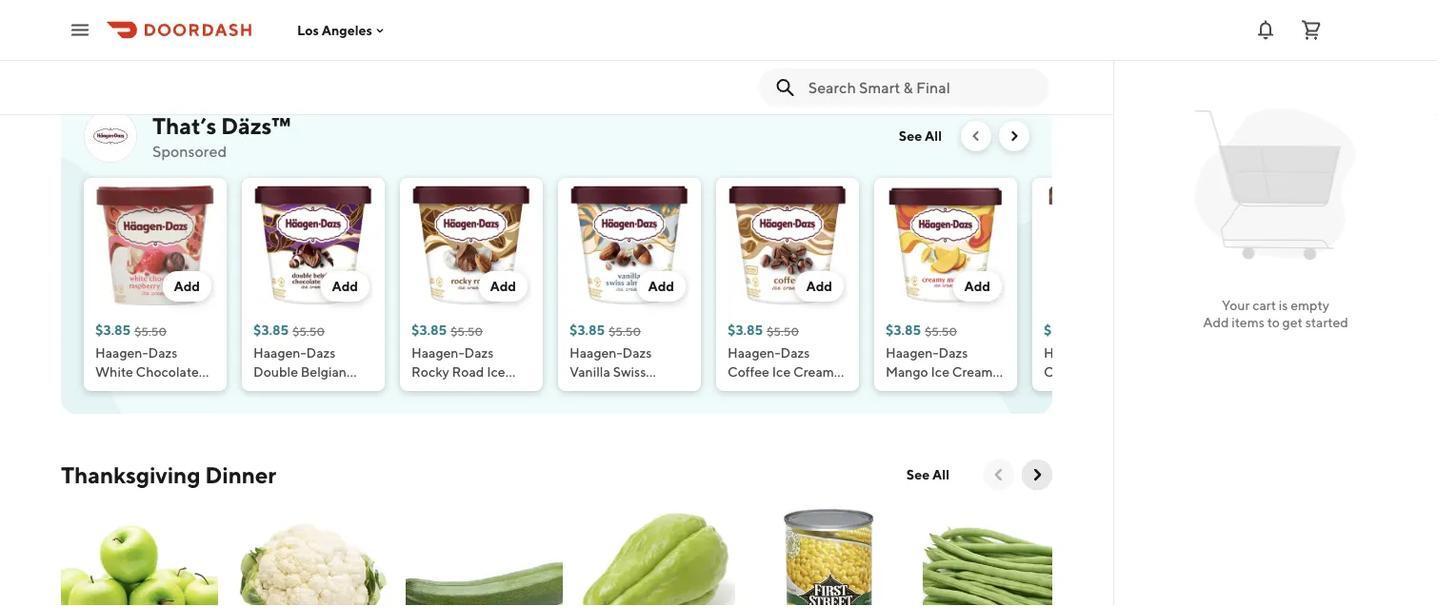 Task type: vqa. For each thing, say whether or not it's contained in the screenshot.
'Delivery' associated with Delivery
no



Task type: locate. For each thing, give the bounding box(es) containing it.
chocolate inside $3.85 $5.50 haagen-dazs double belgian chocolate chip ice cream (14 oz)
[[253, 384, 317, 399]]

6 haagen- from the left
[[886, 345, 939, 361]]

0 horizontal spatial chip
[[319, 384, 349, 399]]

see all left previous button of carousel image
[[907, 467, 950, 483]]

$3.85 for $3.85 $5.50 haagen-dazs double belgian chocolate chip ice cream (14 oz)
[[253, 323, 289, 338]]

$3.85 for $3.85 $5.50 haagen-dazs mango ice cream (14 oz)
[[886, 323, 922, 338]]

oz) down "cookie"
[[1065, 403, 1083, 418]]

haagen- inside '$3.85 $5.50 haagen-dazs coffee ice cream (14 oz)'
[[728, 345, 781, 361]]

started
[[1306, 315, 1349, 331]]

oz) down road
[[476, 384, 494, 399]]

Search Smart & Final search field
[[809, 77, 1034, 98]]

7 $3.85 from the left
[[1044, 323, 1080, 338]]

all left previous button of carousel image
[[933, 467, 950, 483]]

vanilla
[[570, 364, 611, 380]]

oz) inside '$3.85 $5.50 haagen-dazs coffee ice cream (14 oz)'
[[748, 384, 767, 399]]

$3.85 inside '$3.85 $5.50 haagen-dazs rocky road ice cream (14 oz)'
[[412, 323, 447, 338]]

ice inside $3.85 $5.50 haagen-dazs mango ice cream (14 oz)
[[931, 364, 950, 380]]

ice inside $3.85 $5.50 haagen-dazs double belgian chocolate chip ice cream (14 oz)
[[351, 384, 370, 399]]

2 horizontal spatial chocolate
[[1088, 364, 1151, 380]]

truffle
[[160, 384, 199, 399]]

oz) down truffle
[[180, 403, 199, 418]]

oz) down almond
[[590, 403, 609, 418]]

to
[[1268, 315, 1280, 331]]

haagen-dazs vanilla swiss almond ice cream (14 oz) image
[[570, 186, 690, 306]]

4 $5.50 from the left
[[609, 325, 641, 338]]

sponsored
[[61, 30, 126, 46], [152, 142, 227, 161]]

that's
[[152, 112, 217, 139]]

dazs inside $3.85 $5.50 haagen-dazs white chocolate raspberry truffle ice cream (14 oz)
[[148, 345, 178, 361]]

$3.85 inside $3.85 $5.50 haagen-dazs double belgian chocolate chip ice cream (14 oz)
[[253, 323, 289, 338]]

empty retail cart image
[[1187, 95, 1366, 274]]

green beans (per lb) image
[[923, 506, 1080, 607]]

6 dazs from the left
[[939, 345, 968, 361]]

add for haagen-dazs rocky road ice cream (14 oz)
[[490, 279, 516, 294]]

$5.50 up belgian
[[293, 325, 325, 338]]

3 dazs from the left
[[465, 345, 494, 361]]

1 vertical spatial all
[[933, 467, 950, 483]]

haagen- up 'mango'
[[886, 345, 939, 361]]

$5.50 up road
[[451, 325, 483, 338]]

haagen- for coffee
[[728, 345, 781, 361]]

cream up "cookie"
[[1044, 364, 1085, 380]]

oz) down 'mango'
[[907, 384, 925, 399]]

1 chip from the left
[[319, 384, 349, 399]]

thanksgiving dinner link
[[61, 460, 276, 491]]

(14
[[455, 384, 473, 399], [728, 384, 746, 399], [886, 384, 904, 399], [160, 403, 178, 418], [297, 403, 315, 418], [570, 403, 588, 418], [1044, 403, 1062, 418]]

add up $3.85 $5.50 haagen-dazs white chocolate raspberry truffle ice cream (14 oz)
[[174, 279, 200, 294]]

1 dazs from the left
[[148, 345, 178, 361]]

see all link left previous button of carousel image
[[895, 460, 961, 491]]

ice inside '$3.85 $5.50 haagen-dazs coffee ice cream (14 oz)'
[[772, 364, 791, 380]]

$3.85 up double
[[253, 323, 289, 338]]

next button of carousel image
[[1007, 129, 1022, 144], [1028, 466, 1047, 485]]

6 $5.50 from the left
[[925, 325, 958, 338]]

$5.50 for double
[[293, 325, 325, 338]]

1 horizontal spatial chocolate
[[253, 384, 317, 399]]

your cart is empty add items to get started
[[1204, 298, 1349, 331]]

oz)
[[476, 384, 494, 399], [748, 384, 767, 399], [907, 384, 925, 399], [180, 403, 199, 418], [317, 403, 336, 418], [590, 403, 609, 418], [1065, 403, 1083, 418]]

see all link
[[888, 121, 954, 151], [895, 460, 961, 491]]

chocolate
[[136, 364, 199, 380], [1088, 364, 1151, 380], [253, 384, 317, 399]]

see all down 'search smart & final' search field
[[899, 128, 942, 144]]

$3.85 haagen-dazs ice cream chocolate chip cookie dough (14 oz)
[[1044, 323, 1164, 418]]

1 $3.85 from the left
[[95, 323, 131, 338]]

haagen- inside $3.85 $5.50 haagen-dazs vanilla swiss almond ice cream (14 oz)
[[570, 345, 623, 361]]

$5.50 up swiss
[[609, 325, 641, 338]]

1 horizontal spatial sponsored
[[152, 142, 227, 161]]

dazs inside '$3.85 $5.50 haagen-dazs rocky road ice cream (14 oz)'
[[465, 345, 494, 361]]

dazs for vanilla
[[623, 345, 652, 361]]

$3.85 up white
[[95, 323, 131, 338]]

road
[[452, 364, 484, 380]]

almond
[[570, 384, 618, 399]]

$5.50 inside $3.85 $5.50 haagen-dazs vanilla swiss almond ice cream (14 oz)
[[609, 325, 641, 338]]

cookie
[[1076, 384, 1120, 399]]

previous button of carousel image
[[969, 129, 984, 144]]

all
[[925, 128, 942, 144], [933, 467, 950, 483]]

chip
[[319, 384, 349, 399], [1044, 384, 1074, 399]]

$3.85 for $3.85 $5.50 haagen-dazs white chocolate raspberry truffle ice cream (14 oz)
[[95, 323, 131, 338]]

cream down swiss
[[642, 384, 683, 399]]

$3.85 up "cookie"
[[1044, 323, 1080, 338]]

haagen- inside '$3.85 $5.50 haagen-dazs rocky road ice cream (14 oz)'
[[412, 345, 465, 361]]

7 dazs from the left
[[1097, 345, 1127, 361]]

next button of carousel image right previous button of carousel image
[[1028, 466, 1047, 485]]

ice
[[1129, 345, 1148, 361], [487, 364, 506, 380], [772, 364, 791, 380], [931, 364, 950, 380], [351, 384, 370, 399], [621, 384, 639, 399], [95, 403, 114, 418]]

chocolate up "cookie"
[[1088, 364, 1151, 380]]

haagen-dazs coffee ice cream (14 oz) image
[[728, 186, 848, 306]]

add up $3.85 $5.50 haagen-dazs vanilla swiss almond ice cream (14 oz)
[[648, 279, 675, 294]]

add for haagen-dazs white chocolate raspberry truffle ice cream (14 oz)
[[174, 279, 200, 294]]

dazs
[[148, 345, 178, 361], [306, 345, 336, 361], [465, 345, 494, 361], [623, 345, 652, 361], [781, 345, 810, 361], [939, 345, 968, 361], [1097, 345, 1127, 361]]

all for the top the see all link
[[925, 128, 942, 144]]

dazs for double
[[306, 345, 336, 361]]

get
[[1283, 315, 1303, 331]]

haagen- up coffee on the right bottom of page
[[728, 345, 781, 361]]

raspberry
[[95, 384, 157, 399]]

add up '$3.85 $5.50 haagen-dazs coffee ice cream (14 oz)'
[[806, 279, 833, 294]]

haagen- inside $3.85 $5.50 haagen-dazs double belgian chocolate chip ice cream (14 oz)
[[253, 345, 306, 361]]

see all link down 'search smart & final' search field
[[888, 121, 954, 151]]

$3.85 up vanilla
[[570, 323, 605, 338]]

your
[[1222, 298, 1250, 313]]

$3.85 inside $3.85 $5.50 haagen-dazs white chocolate raspberry truffle ice cream (14 oz)
[[95, 323, 131, 338]]

0 vertical spatial see all link
[[888, 121, 954, 151]]

cream down the raspberry
[[116, 403, 157, 418]]

$5.50 inside $3.85 $5.50 haagen-dazs white chocolate raspberry truffle ice cream (14 oz)
[[135, 325, 167, 338]]

$3.85 for $3.85 $5.50 haagen-dazs coffee ice cream (14 oz)
[[728, 323, 763, 338]]

5 $3.85 from the left
[[728, 323, 763, 338]]

dazs inside $3.85 $5.50 haagen-dazs double belgian chocolate chip ice cream (14 oz)
[[306, 345, 336, 361]]

1 horizontal spatial chip
[[1044, 384, 1074, 399]]

see
[[899, 128, 923, 144], [907, 467, 930, 483]]

dazs inside $3.85 $5.50 haagen-dazs mango ice cream (14 oz)
[[939, 345, 968, 361]]

$3.85 inside the $3.85 haagen-dazs ice cream chocolate chip cookie dough (14 oz)
[[1044, 323, 1080, 338]]

see down 'search smart & final' search field
[[899, 128, 923, 144]]

haagen- inside the $3.85 haagen-dazs ice cream chocolate chip cookie dough (14 oz)
[[1044, 345, 1097, 361]]

2 chip from the left
[[1044, 384, 1074, 399]]

$3.85 up 'mango'
[[886, 323, 922, 338]]

add up $3.85 $5.50 haagen-dazs mango ice cream (14 oz)
[[965, 279, 991, 294]]

see all
[[899, 128, 942, 144], [907, 467, 950, 483]]

chocolate for truffle
[[136, 364, 199, 380]]

add
[[174, 279, 200, 294], [332, 279, 358, 294], [490, 279, 516, 294], [648, 279, 675, 294], [806, 279, 833, 294], [965, 279, 991, 294], [1204, 315, 1230, 331]]

$5.50
[[135, 325, 167, 338], [293, 325, 325, 338], [451, 325, 483, 338], [609, 325, 641, 338], [767, 325, 799, 338], [925, 325, 958, 338]]

2 $5.50 from the left
[[293, 325, 325, 338]]

cream inside '$3.85 $5.50 haagen-dazs coffee ice cream (14 oz)'
[[794, 364, 834, 380]]

haagen- inside $3.85 $5.50 haagen-dazs mango ice cream (14 oz)
[[886, 345, 939, 361]]

1 vertical spatial next button of carousel image
[[1028, 466, 1047, 485]]

cream right coffee on the right bottom of page
[[794, 364, 834, 380]]

oz) down belgian
[[317, 403, 336, 418]]

(14 inside '$3.85 $5.50 haagen-dazs rocky road ice cream (14 oz)'
[[455, 384, 473, 399]]

that's däzs™ sponsored
[[152, 112, 291, 161]]

$3.85 $5.50 haagen-dazs mango ice cream (14 oz)
[[886, 323, 993, 399]]

2 haagen- from the left
[[253, 345, 306, 361]]

cream right 'mango'
[[953, 364, 993, 380]]

add for haagen-dazs vanilla swiss almond ice cream (14 oz)
[[648, 279, 675, 294]]

cream inside $3.85 $5.50 haagen-dazs vanilla swiss almond ice cream (14 oz)
[[642, 384, 683, 399]]

add for haagen-dazs double belgian chocolate chip ice cream (14 oz)
[[332, 279, 358, 294]]

1 haagen- from the left
[[95, 345, 148, 361]]

$3.85 up rocky
[[412, 323, 447, 338]]

cream inside the $3.85 haagen-dazs ice cream chocolate chip cookie dough (14 oz)
[[1044, 364, 1085, 380]]

thanksgiving
[[61, 462, 200, 489]]

dazs inside the $3.85 haagen-dazs ice cream chocolate chip cookie dough (14 oz)
[[1097, 345, 1127, 361]]

2 $3.85 from the left
[[253, 323, 289, 338]]

(14 inside the $3.85 haagen-dazs ice cream chocolate chip cookie dough (14 oz)
[[1044, 403, 1062, 418]]

ice inside $3.85 $5.50 haagen-dazs white chocolate raspberry truffle ice cream (14 oz)
[[95, 403, 114, 418]]

$3.85
[[95, 323, 131, 338], [253, 323, 289, 338], [412, 323, 447, 338], [570, 323, 605, 338], [728, 323, 763, 338], [886, 323, 922, 338], [1044, 323, 1080, 338]]

haagen- up rocky
[[412, 345, 465, 361]]

haagen- up vanilla
[[570, 345, 623, 361]]

add button
[[162, 272, 212, 302], [162, 272, 212, 302], [321, 272, 370, 302], [321, 272, 370, 302], [479, 272, 528, 302], [479, 272, 528, 302], [637, 272, 686, 302], [637, 272, 686, 302], [795, 272, 844, 302], [795, 272, 844, 302], [953, 272, 1002, 302], [953, 272, 1002, 302]]

$3.85 inside $3.85 $5.50 haagen-dazs mango ice cream (14 oz)
[[886, 323, 922, 338]]

dazs inside '$3.85 $5.50 haagen-dazs coffee ice cream (14 oz)'
[[781, 345, 810, 361]]

4 haagen- from the left
[[570, 345, 623, 361]]

cream
[[794, 364, 834, 380], [953, 364, 993, 380], [1044, 364, 1085, 380], [412, 384, 452, 399], [642, 384, 683, 399], [116, 403, 157, 418], [253, 403, 294, 418]]

0 vertical spatial see
[[899, 128, 923, 144]]

1 vertical spatial sponsored
[[152, 142, 227, 161]]

$5.50 inside $3.85 $5.50 haagen-dazs mango ice cream (14 oz)
[[925, 325, 958, 338]]

0 vertical spatial next button of carousel image
[[1007, 129, 1022, 144]]

3 $3.85 from the left
[[412, 323, 447, 338]]

haagen- for rocky
[[412, 345, 465, 361]]

(14 inside $3.85 $5.50 haagen-dazs double belgian chocolate chip ice cream (14 oz)
[[297, 403, 315, 418]]

1 vertical spatial see
[[907, 467, 930, 483]]

next button of carousel image right previous button of carousel icon
[[1007, 129, 1022, 144]]

2 dazs from the left
[[306, 345, 336, 361]]

chayote squash (1 lb) image
[[578, 506, 736, 607]]

3 haagen- from the left
[[412, 345, 465, 361]]

oz) down coffee on the right bottom of page
[[748, 384, 767, 399]]

$5.50 for rocky
[[451, 325, 483, 338]]

0 horizontal spatial chocolate
[[136, 364, 199, 380]]

cream down rocky
[[412, 384, 452, 399]]

chocolate down double
[[253, 384, 317, 399]]

los angeles
[[297, 22, 372, 38]]

5 $5.50 from the left
[[767, 325, 799, 338]]

all left previous button of carousel icon
[[925, 128, 942, 144]]

1 horizontal spatial next button of carousel image
[[1028, 466, 1047, 485]]

$3.85 inside '$3.85 $5.50 haagen-dazs coffee ice cream (14 oz)'
[[728, 323, 763, 338]]

4 $3.85 from the left
[[570, 323, 605, 338]]

1 $5.50 from the left
[[135, 325, 167, 338]]

chocolate inside the $3.85 haagen-dazs ice cream chocolate chip cookie dough (14 oz)
[[1088, 364, 1151, 380]]

chocolate inside $3.85 $5.50 haagen-dazs white chocolate raspberry truffle ice cream (14 oz)
[[136, 364, 199, 380]]

1 vertical spatial see all link
[[895, 460, 961, 491]]

$5.50 up the raspberry
[[135, 325, 167, 338]]

dazs inside $3.85 $5.50 haagen-dazs vanilla swiss almond ice cream (14 oz)
[[623, 345, 652, 361]]

oz) inside the $3.85 haagen-dazs ice cream chocolate chip cookie dough (14 oz)
[[1065, 403, 1083, 418]]

add up '$3.85 $5.50 haagen-dazs rocky road ice cream (14 oz)'
[[490, 279, 516, 294]]

0 vertical spatial see all
[[899, 128, 942, 144]]

see left previous button of carousel image
[[907, 467, 930, 483]]

0 horizontal spatial next button of carousel image
[[1007, 129, 1022, 144]]

dough
[[1122, 384, 1164, 399]]

haagen- up double
[[253, 345, 306, 361]]

previous button of carousel image
[[990, 466, 1009, 485]]

0 items, open order cart image
[[1301, 19, 1323, 41]]

chip down belgian
[[319, 384, 349, 399]]

$5.50 up coffee on the right bottom of page
[[767, 325, 799, 338]]

5 dazs from the left
[[781, 345, 810, 361]]

rocky
[[412, 364, 450, 380]]

däzs™
[[221, 112, 291, 139]]

$3.85 up coffee on the right bottom of page
[[728, 323, 763, 338]]

0 vertical spatial all
[[925, 128, 942, 144]]

$5.50 inside $3.85 $5.50 haagen-dazs double belgian chocolate chip ice cream (14 oz)
[[293, 325, 325, 338]]

add down your
[[1204, 315, 1230, 331]]

haagen-
[[95, 345, 148, 361], [253, 345, 306, 361], [412, 345, 465, 361], [570, 345, 623, 361], [728, 345, 781, 361], [886, 345, 939, 361], [1044, 345, 1097, 361]]

$5.50 inside '$3.85 $5.50 haagen-dazs rocky road ice cream (14 oz)'
[[451, 325, 483, 338]]

add up belgian
[[332, 279, 358, 294]]

$3.85 inside $3.85 $5.50 haagen-dazs vanilla swiss almond ice cream (14 oz)
[[570, 323, 605, 338]]

cream inside $3.85 $5.50 haagen-dazs double belgian chocolate chip ice cream (14 oz)
[[253, 403, 294, 418]]

haagen- inside $3.85 $5.50 haagen-dazs white chocolate raspberry truffle ice cream (14 oz)
[[95, 345, 148, 361]]

$5.50 inside '$3.85 $5.50 haagen-dazs coffee ice cream (14 oz)'
[[767, 325, 799, 338]]

haagen- up "cookie"
[[1044, 345, 1097, 361]]

6 $3.85 from the left
[[886, 323, 922, 338]]

$5.50 up 'mango'
[[925, 325, 958, 338]]

$3.85 $5.50 haagen-dazs coffee ice cream (14 oz)
[[728, 323, 834, 399]]

chip left "cookie"
[[1044, 384, 1074, 399]]

5 haagen- from the left
[[728, 345, 781, 361]]

ice inside the $3.85 haagen-dazs ice cream chocolate chip cookie dough (14 oz)
[[1129, 345, 1148, 361]]

haagen- up white
[[95, 345, 148, 361]]

3 $5.50 from the left
[[451, 325, 483, 338]]

white
[[95, 364, 133, 380]]

0 vertical spatial sponsored
[[61, 30, 126, 46]]

cream down double
[[253, 403, 294, 418]]

chocolate up truffle
[[136, 364, 199, 380]]

4 dazs from the left
[[623, 345, 652, 361]]

7 haagen- from the left
[[1044, 345, 1097, 361]]



Task type: describe. For each thing, give the bounding box(es) containing it.
cream inside $3.85 $5.50 haagen-dazs mango ice cream (14 oz)
[[953, 364, 993, 380]]

items
[[1232, 315, 1265, 331]]

$3.85 $5.50 haagen-dazs double belgian chocolate chip ice cream (14 oz)
[[253, 323, 370, 418]]

swiss
[[613, 364, 646, 380]]

empty
[[1291, 298, 1330, 313]]

oz) inside '$3.85 $5.50 haagen-dazs rocky road ice cream (14 oz)'
[[476, 384, 494, 399]]

dazs for mango
[[939, 345, 968, 361]]

add for haagen-dazs mango ice cream (14 oz)
[[965, 279, 991, 294]]

chocolate for cookie
[[1088, 364, 1151, 380]]

sponsored inside that's däzs™ sponsored
[[152, 142, 227, 161]]

dazs for white
[[148, 345, 178, 361]]

see for the bottom the see all link
[[907, 467, 930, 483]]

thanksgiving dinner
[[61, 462, 276, 489]]

haagen- for white
[[95, 345, 148, 361]]

cream inside '$3.85 $5.50 haagen-dazs rocky road ice cream (14 oz)'
[[412, 384, 452, 399]]

chip inside the $3.85 haagen-dazs ice cream chocolate chip cookie dough (14 oz)
[[1044, 384, 1074, 399]]

$3.85 $5.50 haagen-dazs white chocolate raspberry truffle ice cream (14 oz)
[[95, 323, 199, 418]]

ice inside $3.85 $5.50 haagen-dazs vanilla swiss almond ice cream (14 oz)
[[621, 384, 639, 399]]

0 horizontal spatial sponsored
[[61, 30, 126, 46]]

dinner
[[205, 462, 276, 489]]

all for the bottom the see all link
[[933, 467, 950, 483]]

1 vertical spatial see all
[[907, 467, 950, 483]]

$5.50 for white
[[135, 325, 167, 338]]

coffee
[[728, 364, 770, 380]]

$3.85 $5.50 haagen-dazs vanilla swiss almond ice cream (14 oz)
[[570, 323, 683, 418]]

$5.50 for vanilla
[[609, 325, 641, 338]]

oz) inside $3.85 $5.50 haagen-dazs white chocolate raspberry truffle ice cream (14 oz)
[[180, 403, 199, 418]]

see for the top the see all link
[[899, 128, 923, 144]]

ice inside '$3.85 $5.50 haagen-dazs rocky road ice cream (14 oz)'
[[487, 364, 506, 380]]

is
[[1279, 298, 1289, 313]]

open menu image
[[69, 19, 91, 41]]

haagen-dazs white chocolate raspberry truffle ice cream (14 oz) image
[[95, 186, 215, 306]]

dazs for rocky
[[465, 345, 494, 361]]

los
[[297, 22, 319, 38]]

$3.85 for $3.85 haagen-dazs ice cream chocolate chip cookie dough (14 oz)
[[1044, 323, 1080, 338]]

small cauliflower (each) image
[[233, 506, 391, 607]]

zucchini squash (each) image
[[406, 506, 563, 607]]

$5.50 for coffee
[[767, 325, 799, 338]]

$3.85 for $3.85 $5.50 haagen-dazs vanilla swiss almond ice cream (14 oz)
[[570, 323, 605, 338]]

$5.50 for mango
[[925, 325, 958, 338]]

haagen- for double
[[253, 345, 306, 361]]

(14 inside '$3.85 $5.50 haagen-dazs coffee ice cream (14 oz)'
[[728, 384, 746, 399]]

angeles
[[322, 22, 372, 38]]

oz) inside $3.85 $5.50 haagen-dazs double belgian chocolate chip ice cream (14 oz)
[[317, 403, 336, 418]]

next button of carousel image for previous button of carousel image
[[1028, 466, 1047, 485]]

oz) inside $3.85 $5.50 haagen-dazs vanilla swiss almond ice cream (14 oz)
[[590, 403, 609, 418]]

haagen-dazs mango ice cream (14 oz) image
[[886, 186, 1006, 306]]

dazs for coffee
[[781, 345, 810, 361]]

(14 inside $3.85 $5.50 haagen-dazs vanilla swiss almond ice cream (14 oz)
[[570, 403, 588, 418]]

add inside your cart is empty add items to get started
[[1204, 315, 1230, 331]]

$3.85 for $3.85 $5.50 haagen-dazs rocky road ice cream (14 oz)
[[412, 323, 447, 338]]

$3.85 $5.50 haagen-dazs rocky road ice cream (14 oz)
[[412, 323, 506, 399]]

next button of carousel image for previous button of carousel icon
[[1007, 129, 1022, 144]]

los angeles button
[[297, 22, 388, 38]]

(14 inside $3.85 $5.50 haagen-dazs white chocolate raspberry truffle ice cream (14 oz)
[[160, 403, 178, 418]]

cart
[[1253, 298, 1277, 313]]

haagen-dazs double belgian chocolate chip ice cream (14 oz) image
[[253, 186, 373, 306]]

belgian
[[301, 364, 347, 380]]

granny smith apples bag (3 lb) image
[[61, 506, 218, 607]]

first street golden whole kernel sweet corn (15.2 oz) image
[[751, 506, 908, 607]]

add for haagen-dazs coffee ice cream (14 oz)
[[806, 279, 833, 294]]

double
[[253, 364, 298, 380]]

cream inside $3.85 $5.50 haagen-dazs white chocolate raspberry truffle ice cream (14 oz)
[[116, 403, 157, 418]]

mango
[[886, 364, 929, 380]]

haagen- for vanilla
[[570, 345, 623, 361]]

oz) inside $3.85 $5.50 haagen-dazs mango ice cream (14 oz)
[[907, 384, 925, 399]]

haagen- for mango
[[886, 345, 939, 361]]

notification bell image
[[1255, 19, 1278, 41]]

chip inside $3.85 $5.50 haagen-dazs double belgian chocolate chip ice cream (14 oz)
[[319, 384, 349, 399]]

haagen-dazs rocky road ice cream (14 oz) image
[[412, 186, 532, 306]]

(14 inside $3.85 $5.50 haagen-dazs mango ice cream (14 oz)
[[886, 384, 904, 399]]



